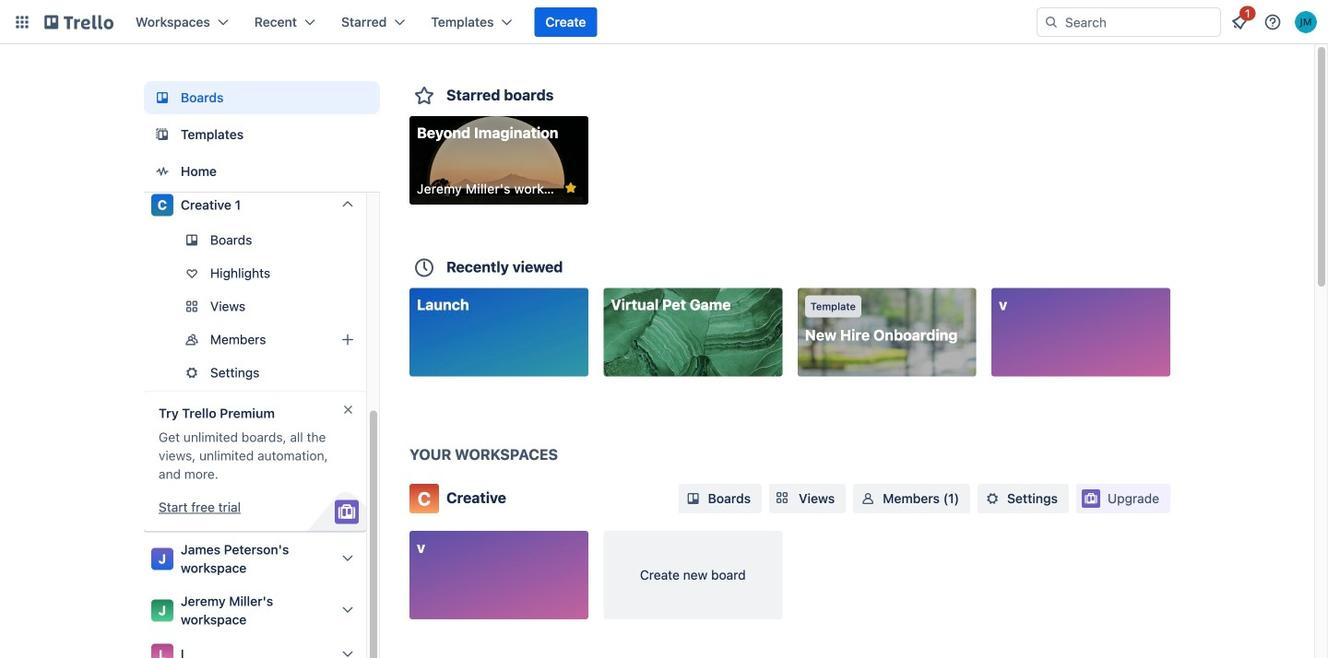Task type: locate. For each thing, give the bounding box(es) containing it.
forward image
[[363, 296, 385, 318], [363, 329, 385, 351]]

0 horizontal spatial sm image
[[684, 490, 703, 508]]

sm image
[[859, 490, 878, 508]]

Search field
[[1059, 9, 1221, 35]]

forward image
[[363, 362, 385, 384]]

0 vertical spatial forward image
[[363, 296, 385, 318]]

1 horizontal spatial sm image
[[984, 490, 1002, 508]]

1 notification image
[[1229, 11, 1251, 33]]

back to home image
[[44, 7, 113, 37]]

sm image
[[684, 490, 703, 508], [984, 490, 1002, 508]]

jeremy miller (jeremymiller198) image
[[1295, 11, 1317, 33]]

forward image up forward icon
[[363, 296, 385, 318]]

1 vertical spatial forward image
[[363, 329, 385, 351]]

forward image right add image at the left of the page
[[363, 329, 385, 351]]

search image
[[1044, 15, 1059, 30]]

1 forward image from the top
[[363, 296, 385, 318]]



Task type: describe. For each thing, give the bounding box(es) containing it.
template board image
[[151, 124, 173, 146]]

add image
[[337, 329, 359, 351]]

1 sm image from the left
[[684, 490, 703, 508]]

2 forward image from the top
[[363, 329, 385, 351]]

home image
[[151, 161, 173, 183]]

2 sm image from the left
[[984, 490, 1002, 508]]

open information menu image
[[1264, 13, 1282, 31]]

board image
[[151, 87, 173, 109]]

primary element
[[0, 0, 1329, 44]]



Task type: vqa. For each thing, say whether or not it's contained in the screenshot.
Create from template… icon
no



